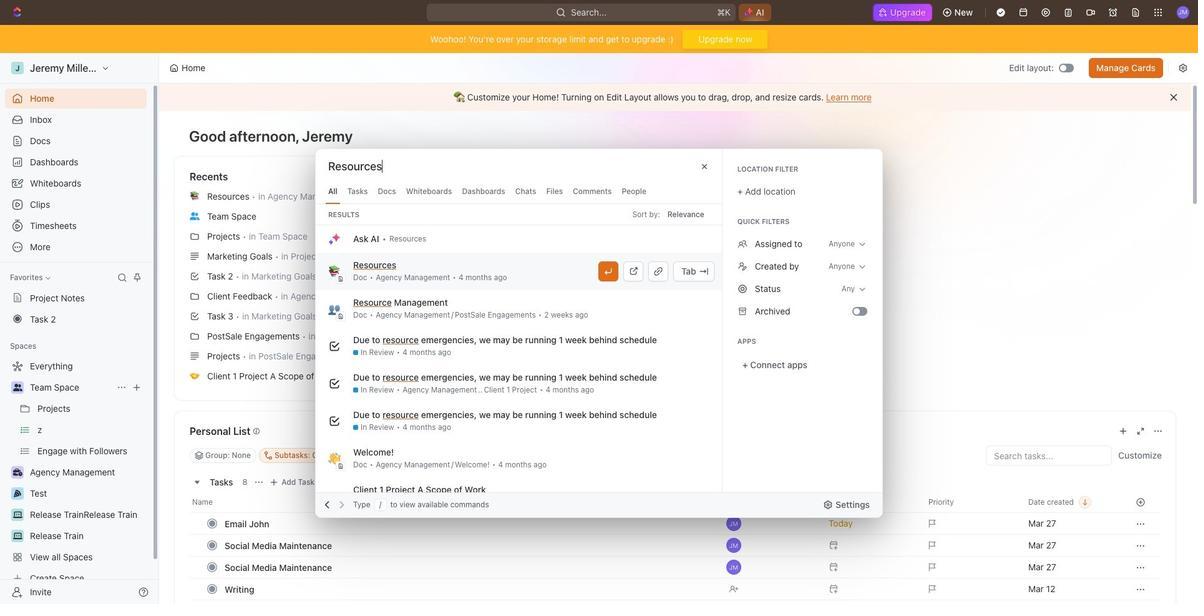 Task type: describe. For each thing, give the bounding box(es) containing it.
2 qdq9q image from the top
[[738, 262, 748, 272]]

e83zz image
[[738, 306, 748, 316]]

Search or run a command… text field
[[328, 159, 422, 174]]



Task type: locate. For each thing, give the bounding box(es) containing it.
qdq9q image
[[738, 284, 748, 294]]

qdq9q image
[[738, 239, 748, 249], [738, 262, 748, 272]]

sidebar navigation
[[0, 53, 159, 604]]

1 vertical spatial qdq9q image
[[738, 262, 748, 272]]

alert
[[159, 84, 1192, 111]]

Search tasks... text field
[[987, 446, 1112, 465]]

0 vertical spatial qdq9q image
[[738, 239, 748, 249]]

user group image
[[190, 212, 200, 220]]

1 qdq9q image from the top
[[738, 239, 748, 249]]

user group image
[[13, 384, 22, 391]]



Task type: vqa. For each thing, say whether or not it's contained in the screenshot.
user group icon to the right
yes



